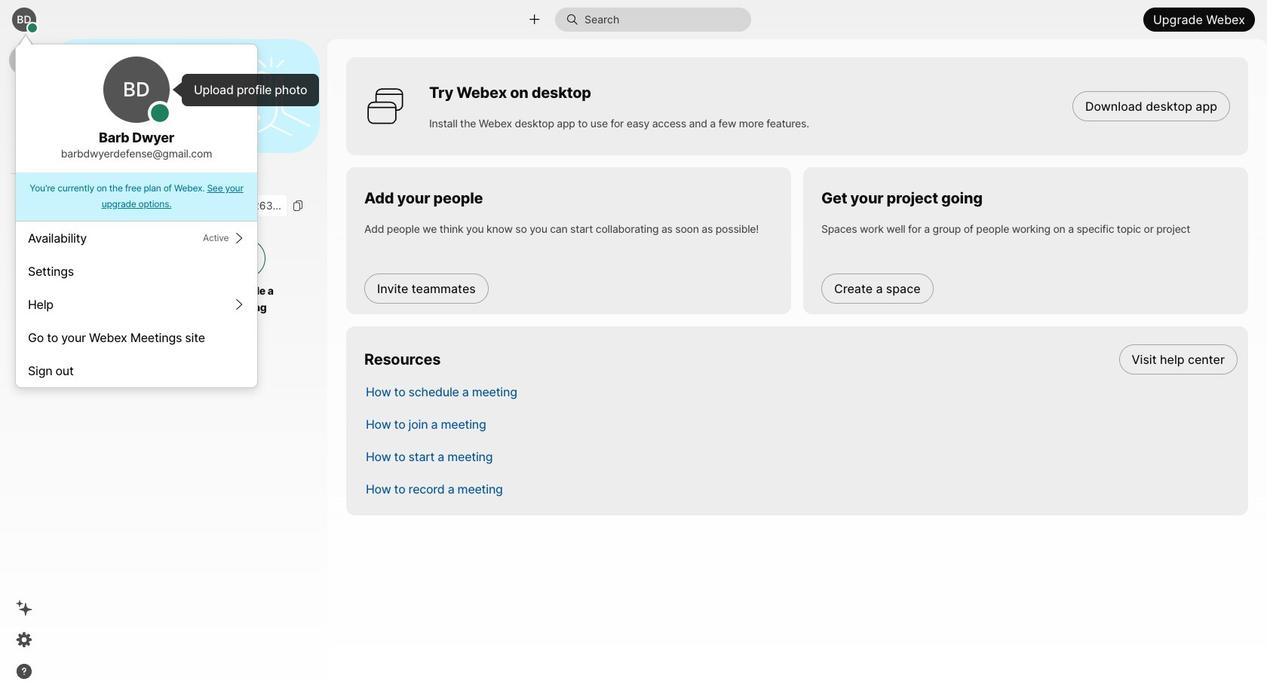 Task type: vqa. For each thing, say whether or not it's contained in the screenshot.
THE ACCESSIBILITY Tab
no



Task type: locate. For each thing, give the bounding box(es) containing it.
None text field
[[60, 196, 287, 217]]

help menu item
[[16, 288, 257, 321]]

sign out menu item
[[16, 355, 257, 388]]

arrow right_16 image
[[233, 232, 245, 244]]

3 list item from the top
[[354, 408, 1249, 441]]

list item
[[354, 343, 1249, 376], [354, 376, 1249, 408], [354, 408, 1249, 441], [354, 441, 1249, 473], [354, 473, 1249, 506]]

set status menu item
[[16, 222, 257, 255]]

two hands high fiving image
[[226, 51, 316, 141]]

go to your webex meetings site menu item
[[16, 321, 257, 355]]

arrow right_16 image
[[233, 299, 245, 311]]

navigation
[[0, 39, 48, 701]]

webex tab list
[[9, 45, 39, 208]]



Task type: describe. For each thing, give the bounding box(es) containing it.
5 list item from the top
[[354, 473, 1249, 506]]

1 list item from the top
[[354, 343, 1249, 376]]

4 list item from the top
[[354, 441, 1249, 473]]

profile settings menu menu bar
[[16, 222, 257, 388]]

2 list item from the top
[[354, 376, 1249, 408]]

settings menu item
[[16, 255, 257, 288]]



